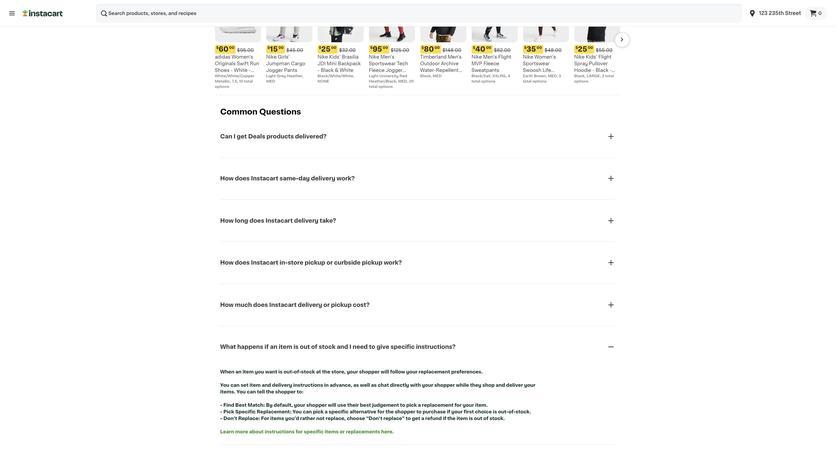Task type: describe. For each thing, give the bounding box(es) containing it.
find
[[224, 403, 234, 408]]

med inside nike girls' jumpman cargo jogger pants light grey heather, med
[[266, 80, 275, 83]]

kids' for pullover
[[586, 55, 597, 59]]

while
[[456, 383, 469, 388]]

black, large, 2 total options
[[574, 74, 614, 83]]

0 vertical spatial can
[[231, 383, 240, 388]]

pullover
[[589, 61, 608, 66]]

pickup inside "dropdown button"
[[331, 303, 352, 308]]

how for how long does instacart delivery take?
[[220, 218, 234, 224]]

0 vertical spatial out-
[[284, 370, 294, 375]]

at
[[316, 370, 321, 375]]

0 horizontal spatial for
[[296, 430, 303, 435]]

$ 40 00
[[473, 46, 491, 53]]

$32.00
[[339, 48, 356, 53]]

0 button
[[805, 7, 827, 20]]

adidas women's originals swift run shoes - white - size 7.5 m
[[215, 55, 259, 79]]

timberland
[[420, 55, 447, 59]]

you for find
[[293, 410, 302, 415]]

brasilia
[[342, 55, 359, 59]]

00 for $45.00
[[279, 46, 284, 50]]

of inside "dropdown button"
[[311, 345, 318, 350]]

heather/black,
[[369, 80, 397, 83]]

shopper up replace"
[[395, 410, 415, 415]]

$ for nike kids' flight spray pullover hoodie - black - 95c676 023
[[576, 46, 578, 50]]

$25.00 original price: $55.00 element
[[574, 45, 620, 54]]

girls'
[[278, 55, 290, 59]]

women's for 60
[[232, 55, 253, 59]]

heather,
[[287, 74, 303, 78]]

your right store,
[[347, 370, 358, 375]]

1 vertical spatial items
[[325, 430, 339, 435]]

when
[[220, 370, 234, 375]]

your down to:
[[294, 403, 305, 408]]

to right replace"
[[406, 417, 411, 421]]

more
[[235, 430, 248, 435]]

rather
[[300, 417, 315, 421]]

archive
[[441, 61, 459, 66]]

your up first
[[463, 403, 474, 408]]

item inside '- find best match: by default, your shopper will use their best judgement to pick a replacement for your item. - pick specific replacement: you can pick a specific alternative for the shopper to purchase if your first choice is out-of-stock. - don't replace: for items you'd rather not replace, choose "don't replace" to get a refund if the item is out of stock.'
[[457, 417, 468, 421]]

0 vertical spatial replacement
[[419, 370, 450, 375]]

set
[[241, 383, 249, 388]]

item carousel region
[[206, 0, 630, 92]]

white inside "nike kids' brasilia jdi mini backpack - black & white black/white/white, none"
[[340, 68, 353, 73]]

how for how does instacart same-day delivery work?
[[220, 176, 234, 182]]

medium inside timberland men's outdoor archive water-repellent puffer jacket, medium
[[420, 81, 439, 86]]

or inside dropdown button
[[327, 260, 333, 266]]

$ 25 00 for $32.00
[[319, 46, 337, 53]]

$148.00
[[443, 48, 462, 53]]

$ 80 00
[[422, 46, 440, 53]]

repellent
[[436, 68, 459, 73]]

sportswear for 35
[[523, 61, 550, 66]]

red
[[400, 74, 407, 78]]

delivered?
[[295, 134, 327, 139]]

metallic,
[[215, 80, 231, 83]]

well
[[360, 383, 370, 388]]

0 horizontal spatial specific
[[304, 430, 324, 435]]

00 for $32.00
[[331, 46, 337, 50]]

1 horizontal spatial work?
[[384, 260, 402, 266]]

023
[[594, 75, 603, 79]]

2 as from the left
[[371, 383, 377, 388]]

25 for nike kids' flight spray pullover hoodie - black - 95c676 023
[[578, 46, 587, 53]]

light university red heather/black, med, 20 total options
[[369, 74, 414, 89]]

total inside black, large, 2 total options
[[605, 74, 614, 78]]

long
[[235, 218, 248, 224]]

of- inside '- find best match: by default, your shopper will use their best judgement to pick a replacement for your item. - pick specific replacement: you can pick a specific alternative for the shopper to purchase if your first choice is out-of-stock. - don't replace: for items you'd rather not replace, choose "don't replace" to get a refund if the item is out of stock.'
[[509, 410, 516, 415]]

shopper up the 'well'
[[359, 370, 380, 375]]

cost?
[[353, 303, 370, 308]]

what
[[220, 345, 236, 350]]

to inside "dropdown button"
[[369, 345, 375, 350]]

1 vertical spatial pick
[[313, 410, 324, 415]]

earth brown, med, 3 total options
[[523, 74, 561, 83]]

an inside "dropdown button"
[[270, 345, 277, 350]]

1 as from the left
[[353, 383, 359, 388]]

00 for $125.00
[[383, 46, 388, 50]]

options inside the light university red heather/black, med, 20 total options
[[379, 85, 393, 89]]

med, inside 'earth brown, med, 3 total options'
[[548, 74, 558, 78]]

does inside "dropdown button"
[[253, 303, 268, 308]]

white/white/copper metallic, 7.5, 10 total options
[[215, 74, 254, 89]]

$40.00 original price: $82.00 element
[[472, 45, 518, 54]]

questions
[[259, 108, 301, 116]]

sweatpants
[[472, 68, 499, 73]]

2
[[602, 74, 604, 78]]

delivery inside "dropdown button"
[[298, 303, 322, 308]]

can i get deals products delivered? button
[[220, 125, 615, 149]]

happens
[[237, 345, 263, 350]]

use
[[337, 403, 346, 408]]

- inside "nike kids' brasilia jdi mini backpack - black & white black/white/white, none"
[[318, 68, 320, 73]]

will inside '- find best match: by default, your shopper will use their best judgement to pick a replacement for your item. - pick specific replacement: you can pick a specific alternative for the shopper to purchase if your first choice is out-of-stock. - don't replace: for items you'd rather not replace, choose "don't replace" to get a refund if the item is out of stock.'
[[328, 403, 336, 408]]

out inside '- find best match: by default, your shopper will use their best judgement to pick a replacement for your item. - pick specific replacement: you can pick a specific alternative for the shopper to purchase if your first choice is out-of-stock. - don't replace: for items you'd rather not replace, choose "don't replace" to get a refund if the item is out of stock.'
[[474, 417, 482, 421]]

item inside you can set item and delivery instructions in advance, as well as chat directly with your shopper while they shop and deliver your items. you can tell the shopper to:
[[250, 383, 261, 388]]

your left first
[[451, 410, 463, 415]]

how for how does instacart in-store pickup or curbside pickup work?
[[220, 260, 234, 266]]

2 vertical spatial or
[[340, 430, 345, 435]]

$45.00
[[286, 48, 303, 53]]

you'd
[[285, 417, 299, 421]]

pants inside nike girls' jumpman cargo jogger pants light grey heather, med
[[284, 68, 297, 73]]

spray
[[574, 61, 588, 66]]

how for how much does instacart delivery or pickup cost?
[[220, 303, 234, 308]]

0 horizontal spatial stock.
[[490, 417, 505, 421]]

size
[[215, 75, 225, 79]]

university
[[380, 74, 399, 78]]

if inside "dropdown button"
[[265, 345, 269, 350]]

choose
[[347, 417, 365, 421]]

1 vertical spatial if
[[447, 410, 450, 415]]

black, for 80
[[420, 74, 432, 78]]

replace,
[[326, 417, 346, 421]]

1 horizontal spatial a
[[418, 403, 421, 408]]

shopper left the while
[[435, 383, 455, 388]]

originals
[[215, 61, 236, 66]]

of inside '- find best match: by default, your shopper will use their best judgement to pick a replacement for your item. - pick specific replacement: you can pick a specific alternative for the shopper to purchase if your first choice is out-of-stock. - don't replace: for items you'd rather not replace, choose "don't replace" to get a refund if the item is out of stock.'
[[484, 417, 489, 421]]

35
[[527, 46, 536, 53]]

$60.00 original price: $95.00 element
[[215, 45, 261, 54]]

light inside nike girls' jumpman cargo jogger pants light grey heather, med
[[266, 74, 276, 78]]

nike men's sportswear tech fleece jogger pants
[[369, 55, 408, 79]]

the right refund
[[447, 417, 456, 421]]

items inside '- find best match: by default, your shopper will use their best judgement to pick a replacement for your item. - pick specific replacement: you can pick a specific alternative for the shopper to purchase if your first choice is out-of-stock. - don't replace: for items you'd rather not replace, choose "don't replace" to get a refund if the item is out of stock.'
[[270, 417, 284, 421]]

instructions?
[[416, 345, 456, 350]]

0 horizontal spatial you
[[220, 383, 229, 388]]

0 horizontal spatial and
[[262, 383, 271, 388]]

flight for pullover
[[599, 55, 612, 59]]

shopper up default,
[[275, 390, 296, 395]]

white/white/copper
[[215, 74, 254, 78]]

jacket,
[[436, 75, 453, 79]]

$15.00 original price: $45.00 element
[[266, 45, 312, 54]]

judgement
[[372, 403, 399, 408]]

item.
[[475, 403, 488, 408]]

0 horizontal spatial a
[[325, 410, 328, 415]]

nike for nike men's flight mvp fleece sweatpants black/sail, xxlrg, 4 total options
[[472, 55, 482, 59]]

can i get deals products delivered?
[[220, 134, 327, 139]]

2 horizontal spatial and
[[496, 383, 505, 388]]

123 235th street
[[759, 11, 801, 16]]

nike for nike girls' jumpman cargo jogger pants light grey heather, med
[[266, 55, 277, 59]]

how does instacart same-day delivery work?
[[220, 176, 355, 182]]

fleece for flight
[[484, 61, 499, 66]]

2 vertical spatial a
[[421, 417, 424, 421]]

for
[[261, 417, 269, 421]]

specific
[[235, 410, 256, 415]]

0 vertical spatial will
[[381, 370, 389, 375]]

follow
[[390, 370, 405, 375]]

get inside dropdown button
[[237, 134, 247, 139]]

day
[[299, 176, 310, 182]]

how long does instacart delivery take? button
[[220, 209, 615, 233]]

shoes
[[215, 68, 230, 73]]

3
[[559, 74, 561, 78]]

40
[[475, 46, 485, 53]]

0
[[819, 11, 822, 16]]

instacart inside "dropdown button"
[[269, 303, 297, 308]]

$82.00
[[494, 48, 511, 53]]

to up replace"
[[400, 403, 405, 408]]

fleece for sportswear
[[369, 68, 385, 73]]

advance,
[[330, 383, 352, 388]]

swoosh
[[523, 68, 542, 73]]

medium inside nike women's sportswear swoosh life leggings, medium
[[547, 75, 566, 79]]

nike for nike kids' brasilia jdi mini backpack - black & white black/white/white, none
[[318, 55, 328, 59]]

$80.00 original price: $148.00 element
[[420, 45, 466, 54]]

4
[[508, 74, 510, 78]]

the down judgement
[[386, 410, 394, 415]]

common questions
[[220, 108, 301, 116]]

"don't
[[366, 417, 382, 421]]

$ for nike men's sportswear tech fleece jogger pants
[[370, 46, 373, 50]]

med, inside the light university red heather/black, med, 20 total options
[[398, 80, 408, 83]]

1 horizontal spatial pick
[[406, 403, 417, 408]]

much
[[235, 303, 252, 308]]

black for pullover
[[596, 68, 609, 73]]

0 vertical spatial stock.
[[516, 410, 531, 415]]

0 horizontal spatial pickup
[[305, 260, 325, 266]]

tech
[[397, 61, 408, 66]]

replacement inside '- find best match: by default, your shopper will use their best judgement to pick a replacement for your item. - pick specific replacement: you can pick a specific alternative for the shopper to purchase if your first choice is out-of-stock. - don't replace: for items you'd rather not replace, choose "don't replace" to get a refund if the item is out of stock.'
[[422, 403, 454, 408]]

0 horizontal spatial work?
[[337, 176, 355, 182]]

$ for nike women's sportswear swoosh life leggings, medium
[[524, 46, 527, 50]]

nike for nike men's sportswear tech fleece jogger pants
[[369, 55, 379, 59]]

$ 60 00
[[216, 46, 234, 53]]

how does instacart same-day delivery work? button
[[220, 167, 615, 191]]

how long does instacart delivery take?
[[220, 218, 336, 224]]

out inside "dropdown button"
[[300, 345, 310, 350]]

item inside "dropdown button"
[[279, 345, 292, 350]]

nike for nike women's sportswear swoosh life leggings, medium
[[523, 55, 533, 59]]

water-
[[420, 68, 436, 73]]

the inside you can set item and delivery instructions in advance, as well as chat directly with your shopper while they shop and deliver your items. you can tell the shopper to:
[[266, 390, 274, 395]]

black, med
[[420, 74, 442, 78]]

mvp
[[472, 61, 482, 66]]

1 vertical spatial for
[[378, 410, 385, 415]]

25 for nike kids' brasilia jdi mini backpack - black & white
[[321, 46, 331, 53]]

00 for $148.00
[[435, 46, 440, 50]]



Task type: locate. For each thing, give the bounding box(es) containing it.
how inside how does instacart in-store pickup or curbside pickup work? dropdown button
[[220, 260, 234, 266]]

1 vertical spatial med
[[266, 80, 275, 83]]

nike inside nike kids' flight spray pullover hoodie - black - 95c676 023
[[574, 55, 585, 59]]

deliver
[[506, 383, 523, 388]]

pants up the heather,
[[284, 68, 297, 73]]

jogger inside 'nike men's sportswear tech fleece jogger pants'
[[386, 68, 403, 73]]

2 nike from the left
[[318, 55, 328, 59]]

$ inside the $ 80 00
[[422, 46, 424, 50]]

women's down the $35.00 original price: $48.00 'element'
[[535, 55, 556, 59]]

for
[[455, 403, 462, 408], [378, 410, 385, 415], [296, 430, 303, 435]]

options down 'brown,'
[[533, 80, 547, 83]]

&
[[335, 68, 339, 73]]

sportswear for 95
[[369, 61, 396, 66]]

0 horizontal spatial pick
[[313, 410, 324, 415]]

2 black, from the left
[[574, 74, 586, 78]]

a left refund
[[421, 417, 424, 421]]

you for can
[[237, 390, 246, 395]]

3 00 from the left
[[331, 46, 337, 50]]

how inside 'how long does instacart delivery take?' dropdown button
[[220, 218, 234, 224]]

black/white/white,
[[318, 74, 354, 78]]

5 nike from the left
[[523, 55, 533, 59]]

1 25 from the left
[[321, 46, 331, 53]]

2 123 235th street button from the left
[[749, 4, 801, 23]]

leggings,
[[523, 75, 546, 79]]

specific right 'give'
[[391, 345, 415, 350]]

an right the happens
[[270, 345, 277, 350]]

5 00 from the left
[[435, 46, 440, 50]]

00 inside "$25.00 original price: $55.00" "element"
[[588, 46, 593, 50]]

white down swift at top
[[234, 68, 248, 73]]

$ 25 00 up mini
[[319, 46, 337, 53]]

replacement:
[[257, 410, 292, 415]]

1 black from the left
[[321, 68, 334, 73]]

1 horizontal spatial jogger
[[386, 68, 403, 73]]

nike up jdi
[[318, 55, 328, 59]]

0 vertical spatial out
[[300, 345, 310, 350]]

2 flight from the left
[[599, 55, 612, 59]]

25
[[321, 46, 331, 53], [578, 46, 587, 53]]

1 white from the left
[[234, 68, 248, 73]]

00 right 80
[[435, 46, 440, 50]]

1 horizontal spatial women's
[[535, 55, 556, 59]]

1 horizontal spatial can
[[247, 390, 256, 395]]

2 light from the left
[[369, 74, 379, 78]]

i inside "dropdown button"
[[350, 345, 351, 350]]

0 vertical spatial medium
[[547, 75, 566, 79]]

3 how from the top
[[220, 260, 234, 266]]

pick up the not
[[313, 410, 324, 415]]

how
[[220, 176, 234, 182], [220, 218, 234, 224], [220, 260, 234, 266], [220, 303, 234, 308]]

0 horizontal spatial medium
[[420, 81, 439, 86]]

2 vertical spatial if
[[443, 417, 446, 421]]

nike inside nike women's sportswear swoosh life leggings, medium
[[523, 55, 533, 59]]

0 horizontal spatial pants
[[284, 68, 297, 73]]

-
[[231, 68, 233, 73], [249, 68, 251, 73], [318, 68, 320, 73], [593, 68, 595, 73], [610, 68, 612, 73], [220, 403, 222, 408], [220, 410, 222, 415], [220, 417, 222, 421]]

2 white from the left
[[340, 68, 353, 73]]

1 vertical spatial pants
[[369, 75, 382, 79]]

$ right $82.00
[[524, 46, 527, 50]]

$ up mvp
[[473, 46, 475, 50]]

timberland men's outdoor archive water-repellent puffer jacket, medium
[[420, 55, 462, 86]]

0 vertical spatial for
[[455, 403, 462, 408]]

men's inside 'nike men's sportswear tech fleece jogger pants'
[[381, 55, 394, 59]]

women's inside adidas women's originals swift run shoes - white - size 7.5 m
[[232, 55, 253, 59]]

1 vertical spatial replacement
[[422, 403, 454, 408]]

stock for of
[[319, 345, 336, 350]]

want
[[265, 370, 277, 375]]

i left need
[[350, 345, 351, 350]]

$ inside $ 35 00
[[524, 46, 527, 50]]

95c676
[[574, 75, 593, 79]]

1 horizontal spatial of
[[484, 417, 489, 421]]

adidas
[[215, 55, 230, 59]]

kids' inside "nike kids' brasilia jdi mini backpack - black & white black/white/white, none"
[[329, 55, 341, 59]]

you inside '- find best match: by default, your shopper will use their best judgement to pick a replacement for your item. - pick specific replacement: you can pick a specific alternative for the shopper to purchase if your first choice is out-of-stock. - don't replace: for items you'd rather not replace, choose "don't replace" to get a refund if the item is out of stock.'
[[293, 410, 302, 415]]

20
[[409, 80, 414, 83]]

as right the 'well'
[[371, 383, 377, 388]]

2 jogger from the left
[[386, 68, 403, 73]]

stock. down deliver on the bottom
[[516, 410, 531, 415]]

0 vertical spatial get
[[237, 134, 247, 139]]

8 00 from the left
[[588, 46, 593, 50]]

flight down $82.00
[[498, 55, 511, 59]]

$125.00
[[391, 48, 409, 53]]

00 inside $ 95 00
[[383, 46, 388, 50]]

you up items.
[[220, 383, 229, 388]]

$ inside the $ 60 00
[[216, 46, 219, 50]]

men's for 80
[[448, 55, 462, 59]]

1 how from the top
[[220, 176, 234, 182]]

get left deals at the top of page
[[237, 134, 247, 139]]

an right when
[[236, 370, 242, 375]]

or inside "dropdown button"
[[324, 303, 330, 308]]

2 vertical spatial you
[[293, 410, 302, 415]]

sportswear inside nike women's sportswear swoosh life leggings, medium
[[523, 61, 550, 66]]

medium down puffer
[[420, 81, 439, 86]]

shop
[[483, 383, 495, 388]]

1 vertical spatial specific
[[329, 410, 349, 415]]

white down backpack
[[340, 68, 353, 73]]

total inside nike men's flight mvp fleece sweatpants black/sail, xxlrg, 4 total options
[[472, 80, 480, 83]]

best
[[235, 403, 247, 408]]

0 horizontal spatial black
[[321, 68, 334, 73]]

1 horizontal spatial kids'
[[586, 55, 597, 59]]

$ 35 00
[[524, 46, 542, 53]]

0 horizontal spatial jogger
[[266, 68, 283, 73]]

men's inside nike men's flight mvp fleece sweatpants black/sail, xxlrg, 4 total options
[[483, 55, 497, 59]]

will left follow
[[381, 370, 389, 375]]

$ for nike kids' brasilia jdi mini backpack - black & white
[[319, 46, 321, 50]]

i
[[234, 134, 236, 139], [350, 345, 351, 350]]

preferences.
[[451, 370, 483, 375]]

2 25 from the left
[[578, 46, 587, 53]]

1 123 235th street button from the left
[[745, 4, 805, 23]]

get left refund
[[412, 417, 420, 421]]

if
[[265, 345, 269, 350], [447, 410, 450, 415], [443, 417, 446, 421]]

to
[[369, 345, 375, 350], [400, 403, 405, 408], [417, 410, 422, 415], [406, 417, 411, 421]]

2 men's from the left
[[448, 55, 462, 59]]

light up 'heather/black,' in the top left of the page
[[369, 74, 379, 78]]

1 horizontal spatial stock.
[[516, 410, 531, 415]]

1 vertical spatial instructions
[[265, 430, 295, 435]]

and right shop
[[496, 383, 505, 388]]

0 vertical spatial pants
[[284, 68, 297, 73]]

can up rather at the bottom left
[[303, 410, 312, 415]]

2 horizontal spatial specific
[[391, 345, 415, 350]]

life
[[543, 68, 551, 73]]

how does instacart in-store pickup or curbside pickup work?
[[220, 260, 402, 266]]

$ up jumpman
[[268, 46, 270, 50]]

00 inside $ 40 00
[[486, 46, 491, 50]]

jogger inside nike girls' jumpman cargo jogger pants light grey heather, med
[[266, 68, 283, 73]]

they
[[470, 383, 482, 388]]

if right 'purchase'
[[447, 410, 450, 415]]

in
[[324, 383, 329, 388]]

$ up timberland
[[422, 46, 424, 50]]

stock
[[319, 345, 336, 350], [301, 370, 315, 375]]

men's inside timberland men's outdoor archive water-repellent puffer jacket, medium
[[448, 55, 462, 59]]

pickup right store
[[305, 260, 325, 266]]

the right the "at"
[[322, 370, 330, 375]]

can down "set"
[[247, 390, 256, 395]]

1 black, from the left
[[420, 74, 432, 78]]

1 vertical spatial get
[[412, 417, 420, 421]]

00 right '60'
[[229, 46, 234, 50]]

nike down 35
[[523, 55, 533, 59]]

1 sportswear from the left
[[369, 61, 396, 66]]

women's up swift at top
[[232, 55, 253, 59]]

can left "set"
[[231, 383, 240, 388]]

1 vertical spatial an
[[236, 370, 242, 375]]

2 $ 25 00 from the left
[[576, 46, 593, 53]]

black inside "nike kids' brasilia jdi mini backpack - black & white black/white/white, none"
[[321, 68, 334, 73]]

2 vertical spatial can
[[303, 410, 312, 415]]

women's for 35
[[535, 55, 556, 59]]

$ 95 00
[[370, 46, 388, 53]]

0 horizontal spatial sportswear
[[369, 61, 396, 66]]

total inside white/white/copper metallic, 7.5, 10 total options
[[244, 80, 253, 83]]

nike up spray
[[574, 55, 585, 59]]

2 women's from the left
[[535, 55, 556, 59]]

$25.00 original price: $32.00 element
[[318, 45, 364, 54]]

00 right 95
[[383, 46, 388, 50]]

0 vertical spatial stock
[[319, 345, 336, 350]]

instacart logo image
[[23, 9, 63, 17]]

black for mini
[[321, 68, 334, 73]]

25 inside "$25.00 original price: $55.00" "element"
[[578, 46, 587, 53]]

to left 'give'
[[369, 345, 375, 350]]

instructions inside you can set item and delivery instructions in advance, as well as chat directly with your shopper while they shop and deliver your items. you can tell the shopper to:
[[293, 383, 323, 388]]

00 inside the $ 80 00
[[435, 46, 440, 50]]

1 horizontal spatial as
[[371, 383, 377, 388]]

2 sportswear from the left
[[523, 61, 550, 66]]

00 inside $ 35 00
[[537, 46, 542, 50]]

15
[[270, 46, 278, 53]]

flight inside nike kids' flight spray pullover hoodie - black - 95c676 023
[[599, 55, 612, 59]]

0 vertical spatial i
[[234, 134, 236, 139]]

0 horizontal spatial med,
[[398, 80, 408, 83]]

1 vertical spatial of-
[[509, 410, 516, 415]]

1 $ from the left
[[216, 46, 219, 50]]

specific inside '- find best match: by default, your shopper will use their best judgement to pick a replacement for your item. - pick specific replacement: you can pick a specific alternative for the shopper to purchase if your first choice is out-of-stock. - don't replace: for items you'd rather not replace, choose "don't replace" to get a refund if the item is out of stock.'
[[329, 410, 349, 415]]

00 inside the $ 60 00
[[229, 46, 234, 50]]

4 $ from the left
[[370, 46, 373, 50]]

$ right $32.00 on the top left of the page
[[370, 46, 373, 50]]

7 $ from the left
[[524, 46, 527, 50]]

nike kids' flight spray pullover hoodie - black - 95c676 023
[[574, 55, 612, 79]]

fleece up sweatpants
[[484, 61, 499, 66]]

kids' for mini
[[329, 55, 341, 59]]

pick down with
[[406, 403, 417, 408]]

jogger down jumpman
[[266, 68, 283, 73]]

xxlrg,
[[492, 74, 507, 78]]

0 horizontal spatial black,
[[420, 74, 432, 78]]

$ for nike men's flight mvp fleece sweatpants
[[473, 46, 475, 50]]

1 vertical spatial work?
[[384, 260, 402, 266]]

4 00 from the left
[[383, 46, 388, 50]]

5 $ from the left
[[422, 46, 424, 50]]

tell
[[257, 390, 265, 395]]

123 235th street button
[[745, 4, 805, 23], [749, 4, 801, 23]]

med
[[433, 74, 442, 78], [266, 80, 275, 83]]

1 men's from the left
[[381, 55, 394, 59]]

1 horizontal spatial and
[[337, 345, 348, 350]]

items down 'replacement:'
[[270, 417, 284, 421]]

1 vertical spatial out-
[[498, 410, 509, 415]]

$ inside $ 95 00
[[370, 46, 373, 50]]

3 $ from the left
[[319, 46, 321, 50]]

sportswear up the university
[[369, 61, 396, 66]]

outdoor
[[420, 61, 440, 66]]

work?
[[337, 176, 355, 182], [384, 260, 402, 266]]

items
[[270, 417, 284, 421], [325, 430, 339, 435]]

1 horizontal spatial stock
[[319, 345, 336, 350]]

and
[[337, 345, 348, 350], [262, 383, 271, 388], [496, 383, 505, 388]]

of- down deliver on the bottom
[[509, 410, 516, 415]]

2 how from the top
[[220, 218, 234, 224]]

cargo
[[291, 61, 305, 66]]

25 up jdi
[[321, 46, 331, 53]]

a down with
[[418, 403, 421, 408]]

00 for $82.00
[[486, 46, 491, 50]]

what happens if an item is out of stock and i need to give specific instructions? button
[[220, 335, 615, 359]]

1 horizontal spatial out
[[474, 417, 482, 421]]

nike for nike kids' flight spray pullover hoodie - black - 95c676 023
[[574, 55, 585, 59]]

1 kids' from the left
[[329, 55, 341, 59]]

0 horizontal spatial out-
[[284, 370, 294, 375]]

your right deliver on the bottom
[[524, 383, 536, 388]]

80
[[424, 46, 434, 53]]

match:
[[248, 403, 265, 408]]

1 vertical spatial stock
[[301, 370, 315, 375]]

what happens if an item is out of stock and i need to give specific instructions?
[[220, 345, 456, 350]]

men's down $148.00 at the right of page
[[448, 55, 462, 59]]

6 $ from the left
[[473, 46, 475, 50]]

1 horizontal spatial flight
[[599, 55, 612, 59]]

can for set
[[247, 390, 256, 395]]

medium
[[547, 75, 566, 79], [420, 81, 439, 86]]

1 vertical spatial fleece
[[369, 68, 385, 73]]

0 horizontal spatial men's
[[381, 55, 394, 59]]

brown,
[[534, 74, 547, 78]]

0 horizontal spatial 25
[[321, 46, 331, 53]]

0 vertical spatial items
[[270, 417, 284, 421]]

backpack
[[338, 61, 361, 66]]

white inside adidas women's originals swift run shoes - white - size 7.5 m
[[234, 68, 248, 73]]

black inside nike kids' flight spray pullover hoodie - black - 95c676 023
[[596, 68, 609, 73]]

6 nike from the left
[[574, 55, 585, 59]]

black, inside black, large, 2 total options
[[574, 74, 586, 78]]

kids' inside nike kids' flight spray pullover hoodie - black - 95c676 023
[[586, 55, 597, 59]]

1 horizontal spatial white
[[340, 68, 353, 73]]

Search field
[[96, 4, 742, 23]]

options down 95c676
[[574, 80, 589, 83]]

specific up replace,
[[329, 410, 349, 415]]

1 horizontal spatial black,
[[574, 74, 586, 78]]

learn
[[220, 430, 234, 435]]

if right refund
[[443, 417, 446, 421]]

2 horizontal spatial pickup
[[362, 260, 383, 266]]

options down black/sail,
[[481, 80, 496, 83]]

nike inside 'nike men's sportswear tech fleece jogger pants'
[[369, 55, 379, 59]]

None search field
[[96, 4, 742, 23]]

earth
[[523, 74, 533, 78]]

nike
[[266, 55, 277, 59], [318, 55, 328, 59], [369, 55, 379, 59], [472, 55, 482, 59], [523, 55, 533, 59], [574, 55, 585, 59]]

1 horizontal spatial will
[[381, 370, 389, 375]]

take?
[[320, 218, 336, 224]]

by
[[266, 403, 273, 408]]

0 vertical spatial instructions
[[293, 383, 323, 388]]

for down judgement
[[378, 410, 385, 415]]

grey
[[277, 74, 286, 78]]

total right 10
[[244, 80, 253, 83]]

$ 25 00
[[319, 46, 337, 53], [576, 46, 593, 53]]

nike down 95
[[369, 55, 379, 59]]

0 vertical spatial if
[[265, 345, 269, 350]]

i right can
[[234, 134, 236, 139]]

$ for timberland men's outdoor archive water-repellent puffer jacket, medium
[[422, 46, 424, 50]]

1 vertical spatial med,
[[398, 80, 408, 83]]

the right tell
[[266, 390, 274, 395]]

0 horizontal spatial get
[[237, 134, 247, 139]]

to left 'purchase'
[[417, 410, 422, 415]]

flight for fleece
[[498, 55, 511, 59]]

0 horizontal spatial of-
[[294, 370, 301, 375]]

options inside white/white/copper metallic, 7.5, 10 total options
[[215, 85, 229, 89]]

replacement up with
[[419, 370, 450, 375]]

stock inside "dropdown button"
[[319, 345, 336, 350]]

out
[[300, 345, 310, 350], [474, 417, 482, 421]]

- find best match: by default, your shopper will use their best judgement to pick a replacement for your item. - pick specific replacement: you can pick a specific alternative for the shopper to purchase if your first choice is out-of-stock. - don't replace: for items you'd rather not replace, choose "don't replace" to get a refund if the item is out of stock.
[[220, 403, 531, 421]]

1 horizontal spatial 25
[[578, 46, 587, 53]]

1 horizontal spatial men's
[[448, 55, 462, 59]]

0 horizontal spatial light
[[266, 74, 276, 78]]

how inside how much does instacart delivery or pickup cost? "dropdown button"
[[220, 303, 234, 308]]

1 vertical spatial i
[[350, 345, 351, 350]]

$ up jdi
[[319, 46, 321, 50]]

instructions
[[293, 383, 323, 388], [265, 430, 295, 435]]

0 vertical spatial you
[[220, 383, 229, 388]]

$
[[216, 46, 219, 50], [268, 46, 270, 50], [319, 46, 321, 50], [370, 46, 373, 50], [422, 46, 424, 50], [473, 46, 475, 50], [524, 46, 527, 50], [576, 46, 578, 50]]

00 inside $25.00 original price: $32.00 element
[[331, 46, 337, 50]]

1 horizontal spatial fleece
[[484, 61, 499, 66]]

$ inside $ 15 00
[[268, 46, 270, 50]]

2 00 from the left
[[279, 46, 284, 50]]

1 vertical spatial of
[[484, 417, 489, 421]]

7 00 from the left
[[537, 46, 542, 50]]

4 nike from the left
[[472, 55, 482, 59]]

0 horizontal spatial items
[[270, 417, 284, 421]]

00 right 35
[[537, 46, 542, 50]]

a up replace,
[[325, 410, 328, 415]]

delivery inside you can set item and delivery instructions in advance, as well as chat directly with your shopper while they shop and deliver your items. you can tell the shopper to:
[[272, 383, 292, 388]]

total right 2
[[605, 74, 614, 78]]

0 vertical spatial of-
[[294, 370, 301, 375]]

a
[[418, 403, 421, 408], [325, 410, 328, 415], [421, 417, 424, 421]]

0 horizontal spatial will
[[328, 403, 336, 408]]

directly
[[390, 383, 409, 388]]

specific inside "dropdown button"
[[391, 345, 415, 350]]

black, for 25
[[574, 74, 586, 78]]

0 horizontal spatial $ 25 00
[[319, 46, 337, 53]]

flight inside nike men's flight mvp fleece sweatpants black/sail, xxlrg, 4 total options
[[498, 55, 511, 59]]

pick
[[224, 410, 234, 415]]

$35.00 original price: $48.00 element
[[523, 45, 569, 54]]

0 horizontal spatial as
[[353, 383, 359, 388]]

1 horizontal spatial med,
[[548, 74, 558, 78]]

1 horizontal spatial black
[[596, 68, 609, 73]]

i inside dropdown button
[[234, 134, 236, 139]]

25 inside $25.00 original price: $32.00 element
[[321, 46, 331, 53]]

0 vertical spatial work?
[[337, 176, 355, 182]]

1 flight from the left
[[498, 55, 511, 59]]

1 women's from the left
[[232, 55, 253, 59]]

0 horizontal spatial med
[[266, 80, 275, 83]]

flight down '$55.00' at right top
[[599, 55, 612, 59]]

$ for adidas women's originals swift run shoes - white - size 7.5 m
[[216, 46, 219, 50]]

sportswear inside 'nike men's sportswear tech fleece jogger pants'
[[369, 61, 396, 66]]

can for best
[[303, 410, 312, 415]]

chat
[[378, 383, 389, 388]]

1 vertical spatial out
[[474, 417, 482, 421]]

can inside '- find best match: by default, your shopper will use their best judgement to pick a replacement for your item. - pick specific replacement: you can pick a specific alternative for the shopper to purchase if your first choice is out-of-stock. - don't replace: for items you'd rather not replace, choose "don't replace" to get a refund if the item is out of stock.'
[[303, 410, 312, 415]]

1 vertical spatial will
[[328, 403, 336, 408]]

00 inside $ 15 00
[[279, 46, 284, 50]]

black up 2
[[596, 68, 609, 73]]

men's down $40.00 original price: $82.00 element
[[483, 55, 497, 59]]

fleece inside nike men's flight mvp fleece sweatpants black/sail, xxlrg, 4 total options
[[484, 61, 499, 66]]

for down the while
[[455, 403, 462, 408]]

1 jogger from the left
[[266, 68, 283, 73]]

$ inside $ 40 00
[[473, 46, 475, 50]]

2 kids' from the left
[[586, 55, 597, 59]]

shopper up the not
[[306, 403, 327, 408]]

instructions down you'd
[[265, 430, 295, 435]]

00 for $95.00
[[229, 46, 234, 50]]

4 how from the top
[[220, 303, 234, 308]]

nike kids' brasilia jdi mini backpack - black & white black/white/white, none
[[318, 55, 361, 83]]

men's down $95.00 original price: $125.00 "element"
[[381, 55, 394, 59]]

00 for $48.00
[[537, 46, 542, 50]]

6 00 from the left
[[486, 46, 491, 50]]

$ 25 00 up spray
[[576, 46, 593, 53]]

options inside black, large, 2 total options
[[574, 80, 589, 83]]

0 vertical spatial an
[[270, 345, 277, 350]]

out- inside '- find best match: by default, your shopper will use their best judgement to pick a replacement for your item. - pick specific replacement: you can pick a specific alternative for the shopper to purchase if your first choice is out-of-stock. - don't replace: for items you'd rather not replace, choose "don't replace" to get a refund if the item is out of stock.'
[[498, 410, 509, 415]]

nike inside nike men's flight mvp fleece sweatpants black/sail, xxlrg, 4 total options
[[472, 55, 482, 59]]

nike inside nike girls' jumpman cargo jogger pants light grey heather, med
[[266, 55, 277, 59]]

0 horizontal spatial white
[[234, 68, 248, 73]]

your
[[347, 370, 358, 375], [406, 370, 418, 375], [422, 383, 433, 388], [524, 383, 536, 388], [294, 403, 305, 408], [463, 403, 474, 408], [451, 410, 463, 415]]

out- right want
[[284, 370, 294, 375]]

$ 25 00 inside $25.00 original price: $32.00 element
[[319, 46, 337, 53]]

med,
[[548, 74, 558, 78], [398, 80, 408, 83]]

of- up to:
[[294, 370, 301, 375]]

your up with
[[406, 370, 418, 375]]

1 light from the left
[[266, 74, 276, 78]]

how inside how does instacart same-day delivery work? dropdown button
[[220, 176, 234, 182]]

25 up spray
[[578, 46, 587, 53]]

jogger up the university
[[386, 68, 403, 73]]

1 horizontal spatial i
[[350, 345, 351, 350]]

hoodie
[[574, 68, 591, 73]]

med, down red
[[398, 80, 408, 83]]

replacements
[[346, 430, 380, 435]]

med down jumpman
[[266, 80, 275, 83]]

your right with
[[422, 383, 433, 388]]

will left use
[[328, 403, 336, 408]]

black, down water-
[[420, 74, 432, 78]]

of
[[311, 345, 318, 350], [484, 417, 489, 421]]

1 horizontal spatial an
[[270, 345, 277, 350]]

0 horizontal spatial i
[[234, 134, 236, 139]]

fleece inside 'nike men's sportswear tech fleece jogger pants'
[[369, 68, 385, 73]]

learn more about instructions for specific items or replacements here.
[[220, 430, 394, 435]]

does
[[235, 176, 250, 182], [250, 218, 264, 224], [235, 260, 250, 266], [253, 303, 268, 308]]

is
[[294, 345, 299, 350], [278, 370, 283, 375], [493, 410, 497, 415], [469, 417, 473, 421]]

jumpman
[[266, 61, 290, 66]]

$95.00
[[237, 48, 254, 53]]

black down mini
[[321, 68, 334, 73]]

stock left the "at"
[[301, 370, 315, 375]]

$ 25 00 inside "$25.00 original price: $55.00" "element"
[[576, 46, 593, 53]]

nike inside "nike kids' brasilia jdi mini backpack - black & white black/white/white, none"
[[318, 55, 328, 59]]

0 vertical spatial or
[[327, 260, 333, 266]]

don't
[[224, 417, 237, 421]]

3 nike from the left
[[369, 55, 379, 59]]

run
[[250, 61, 259, 66]]

0 horizontal spatial of
[[311, 345, 318, 350]]

sportswear up swoosh
[[523, 61, 550, 66]]

options inside 'earth brown, med, 3 total options'
[[533, 80, 547, 83]]

$ for nike girls' jumpman cargo jogger pants
[[268, 46, 270, 50]]

when an item you want is out-of-stock at the store, your shopper will follow your replacement preferences.
[[220, 370, 483, 375]]

and up tell
[[262, 383, 271, 388]]

2 horizontal spatial men's
[[483, 55, 497, 59]]

0 vertical spatial a
[[418, 403, 421, 408]]

pickup left cost?
[[331, 303, 352, 308]]

3 men's from the left
[[483, 55, 497, 59]]

1 horizontal spatial med
[[433, 74, 442, 78]]

medium down life
[[547, 75, 566, 79]]

1 nike from the left
[[266, 55, 277, 59]]

women's inside nike women's sportswear swoosh life leggings, medium
[[535, 55, 556, 59]]

stock. down choice
[[490, 417, 505, 421]]

get inside '- find best match: by default, your shopper will use their best judgement to pick a replacement for your item. - pick specific replacement: you can pick a specific alternative for the shopper to purchase if your first choice is out-of-stock. - don't replace: for items you'd rather not replace, choose "don't replace" to get a refund if the item is out of stock.'
[[412, 417, 420, 421]]

you down "set"
[[237, 390, 246, 395]]

pickup
[[305, 260, 325, 266], [362, 260, 383, 266], [331, 303, 352, 308]]

1 $ 25 00 from the left
[[319, 46, 337, 53]]

replacement
[[419, 370, 450, 375], [422, 403, 454, 408]]

light inside the light university red heather/black, med, 20 total options
[[369, 74, 379, 78]]

and inside 'what happens if an item is out of stock and i need to give specific instructions?' "dropdown button"
[[337, 345, 348, 350]]

0 horizontal spatial kids'
[[329, 55, 341, 59]]

1 horizontal spatial light
[[369, 74, 379, 78]]

0 horizontal spatial an
[[236, 370, 242, 375]]

men's for 95
[[381, 55, 394, 59]]

the
[[322, 370, 330, 375], [266, 390, 274, 395], [386, 410, 394, 415], [447, 417, 456, 421]]

items.
[[220, 390, 236, 395]]

total down earth
[[523, 80, 532, 83]]

replace:
[[238, 417, 260, 421]]

0 horizontal spatial flight
[[498, 55, 511, 59]]

2 $ from the left
[[268, 46, 270, 50]]

specific down rather at the bottom left
[[304, 430, 324, 435]]

is inside "dropdown button"
[[294, 345, 299, 350]]

options inside nike men's flight mvp fleece sweatpants black/sail, xxlrg, 4 total options
[[481, 80, 496, 83]]

stock for of-
[[301, 370, 315, 375]]

total inside the light university red heather/black, med, 20 total options
[[369, 85, 378, 89]]

00 for $55.00
[[588, 46, 593, 50]]

0 horizontal spatial out
[[300, 345, 310, 350]]

8 $ from the left
[[576, 46, 578, 50]]

total inside 'earth brown, med, 3 total options'
[[523, 80, 532, 83]]

0 vertical spatial of
[[311, 345, 318, 350]]

00 left $32.00 on the top left of the page
[[331, 46, 337, 50]]

$95.00 original price: $125.00 element
[[369, 45, 415, 54]]

common
[[220, 108, 258, 116]]

1 horizontal spatial $ 25 00
[[576, 46, 593, 53]]

$ 25 00 for $55.00
[[576, 46, 593, 53]]

pants inside 'nike men's sportswear tech fleece jogger pants'
[[369, 75, 382, 79]]

replacement up 'purchase'
[[422, 403, 454, 408]]

1 00 from the left
[[229, 46, 234, 50]]

replace"
[[384, 417, 405, 421]]

1 vertical spatial can
[[247, 390, 256, 395]]

refund
[[425, 417, 442, 421]]

2 black from the left
[[596, 68, 609, 73]]

sportswear
[[369, 61, 396, 66], [523, 61, 550, 66]]



Task type: vqa. For each thing, say whether or not it's contained in the screenshot.


